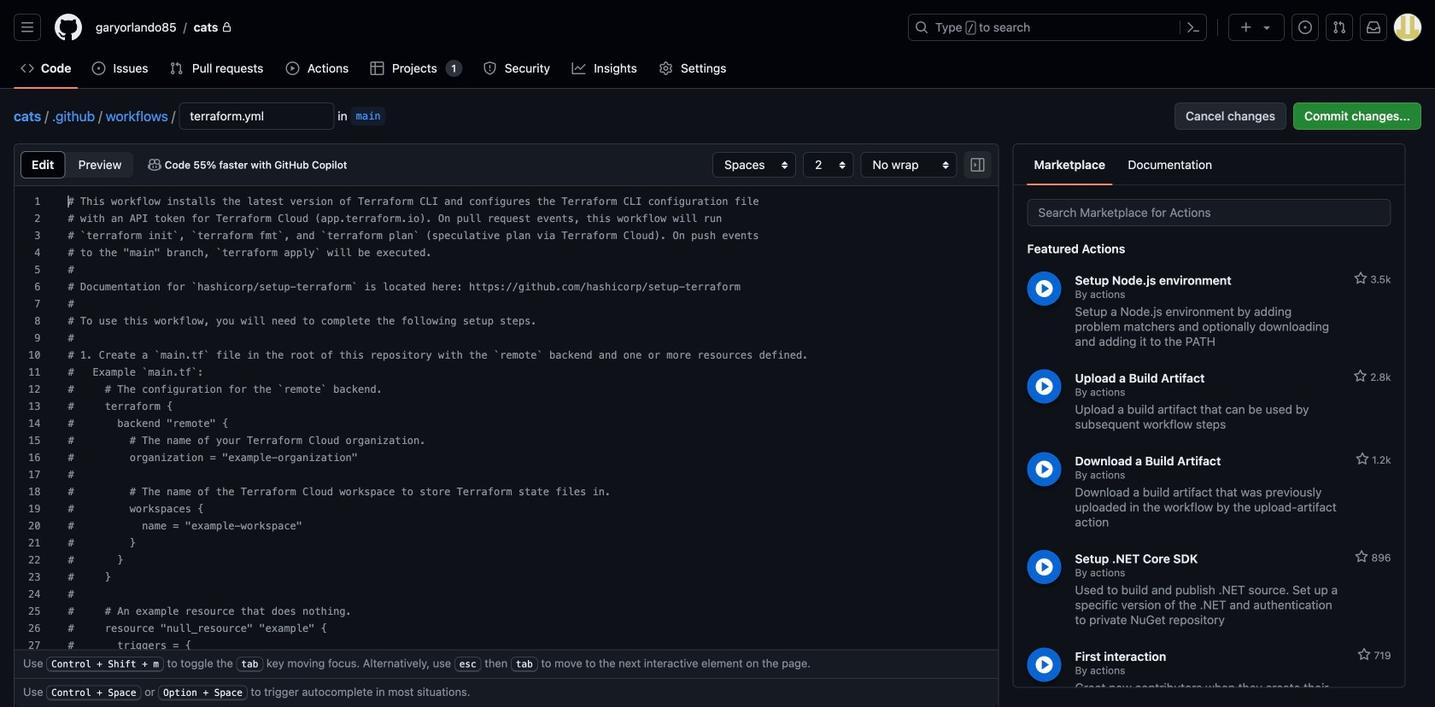 Task type: describe. For each thing, give the bounding box(es) containing it.
command palette image
[[1187, 21, 1200, 34]]

issue opened image
[[1299, 21, 1312, 34]]

table image
[[370, 62, 384, 75]]

play image
[[286, 62, 300, 75]]

shield image
[[483, 62, 497, 75]]

Search Marketplace for Actions text field
[[1027, 199, 1391, 226]]

git pull request image for issue opened image
[[1333, 21, 1346, 34]]

star image
[[1354, 272, 1368, 285]]

collapse help panel tooltip
[[964, 151, 992, 179]]

lock image
[[222, 22, 232, 32]]

gear image
[[659, 62, 673, 75]]

homepage image
[[55, 14, 82, 41]]

graph image
[[572, 62, 586, 75]]

File name text field
[[180, 103, 333, 129]]

copilot image
[[148, 158, 161, 172]]



Task type: locate. For each thing, give the bounding box(es) containing it.
0 horizontal spatial list
[[89, 14, 898, 41]]

1 horizontal spatial git pull request image
[[1333, 21, 1346, 34]]

plus image
[[1240, 20, 1253, 34]]

0 vertical spatial list
[[89, 14, 898, 41]]

0 vertical spatial git pull request image
[[1333, 21, 1346, 34]]

1 vertical spatial git pull request image
[[170, 62, 183, 75]]

issue opened image
[[92, 62, 105, 75]]

edit mode element
[[21, 151, 134, 179]]

sidebar collapse image
[[971, 158, 985, 172]]

0 horizontal spatial git pull request image
[[170, 62, 183, 75]]

None text field
[[54, 186, 998, 707]]

triangle down image
[[1260, 21, 1274, 34]]

region
[[15, 186, 998, 707]]

1 vertical spatial list
[[1027, 148, 1221, 182]]

code image
[[21, 62, 34, 75]]

list
[[89, 14, 898, 41], [1027, 148, 1221, 182]]

git pull request image
[[1333, 21, 1346, 34], [170, 62, 183, 75]]

star image
[[1354, 369, 1368, 383], [1356, 452, 1369, 466], [1355, 550, 1369, 564], [1358, 648, 1371, 662]]

git pull request image right issue opened icon
[[170, 62, 183, 75]]

git pull request image for issue opened icon
[[170, 62, 183, 75]]

1 horizontal spatial list
[[1027, 148, 1221, 182]]

git pull request image right issue opened image
[[1333, 21, 1346, 34]]

notifications image
[[1367, 21, 1381, 34]]



Task type: vqa. For each thing, say whether or not it's contained in the screenshot.
 text field
no



